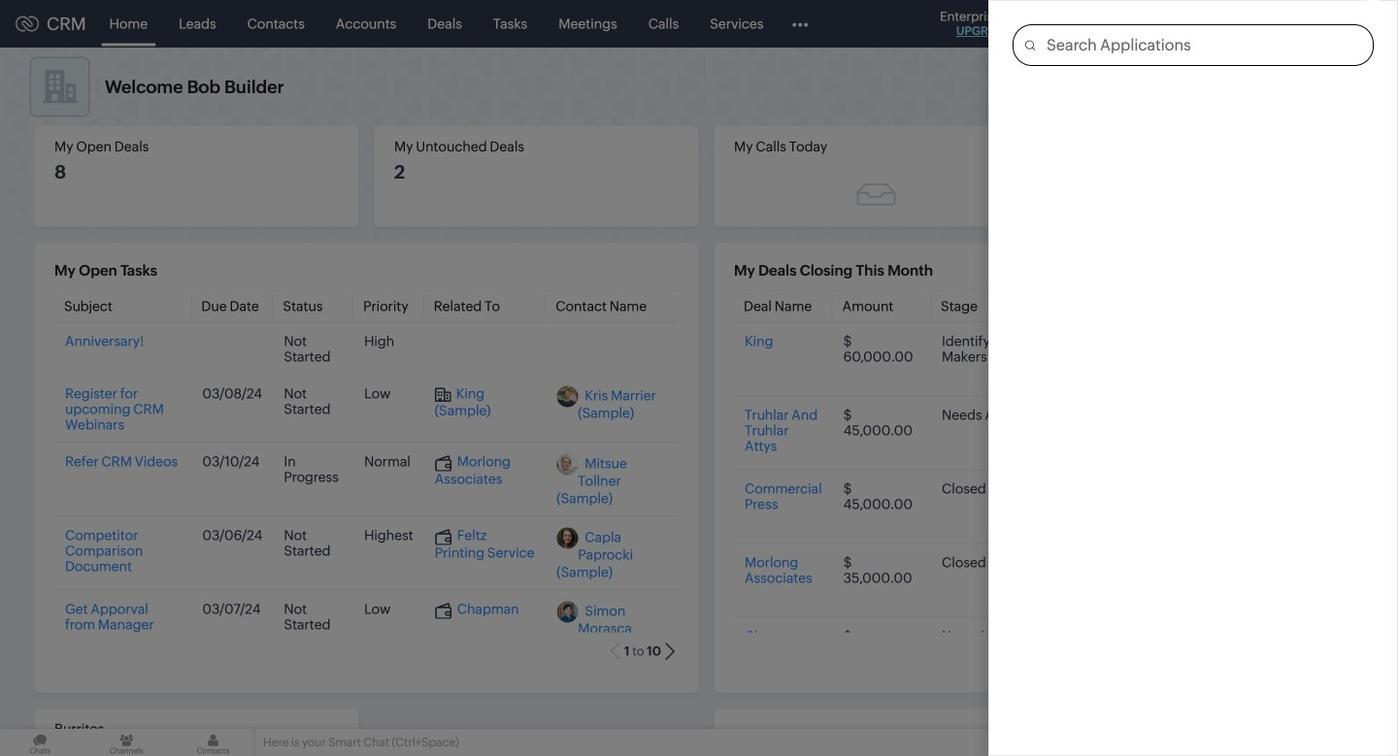 Task type: describe. For each thing, give the bounding box(es) containing it.
search image
[[1116, 16, 1132, 32]]

Search Applications text field
[[1035, 25, 1373, 65]]

contacts image
[[173, 729, 253, 756]]

calendar image
[[1192, 16, 1209, 32]]



Task type: locate. For each thing, give the bounding box(es) containing it.
signals element
[[1144, 0, 1181, 48]]

channels image
[[87, 729, 166, 756]]

chats image
[[0, 729, 80, 756]]

profile image
[[1311, 8, 1342, 39]]

profile element
[[1299, 0, 1353, 47]]

signals image
[[1155, 16, 1169, 32]]

logo image
[[16, 16, 39, 32]]

search element
[[1104, 0, 1144, 48]]



Task type: vqa. For each thing, say whether or not it's contained in the screenshot.
Chats image
yes



